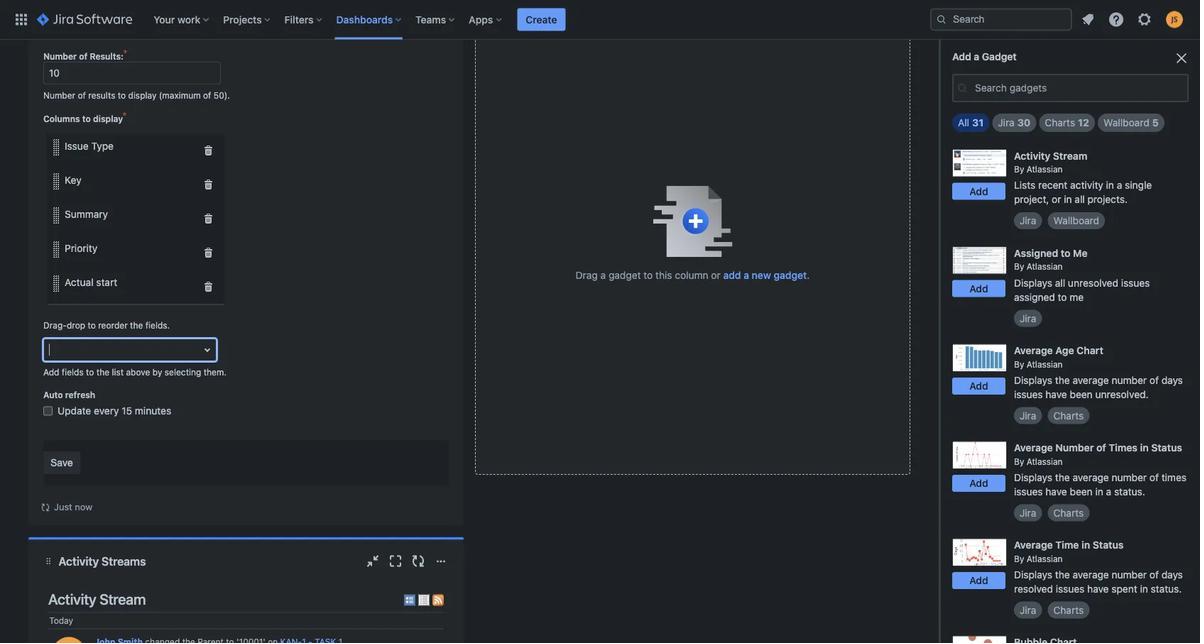Task type: describe. For each thing, give the bounding box(es) containing it.
to left 'this'
[[644, 270, 653, 282]]

assigned for assigned to me by atlassian displays all unresolved issues assigned to me
[[1014, 247, 1058, 259]]

(maximum
[[159, 91, 201, 100]]

now
[[75, 502, 92, 513]]

primary element
[[9, 0, 930, 39]]

average for average age chart
[[1014, 345, 1053, 356]]

me
[[1070, 291, 1084, 303]]

your work
[[154, 13, 200, 25]]

actual start
[[65, 277, 117, 289]]

charts left 12
[[1045, 117, 1075, 129]]

jira 30
[[998, 117, 1031, 129]]

this
[[656, 270, 672, 282]]

activity
[[1070, 179, 1103, 191]]

or inside activity stream by atlassian lists recent activity in a single project, or in all projects.
[[1052, 194, 1061, 205]]

add for average age chart
[[970, 380, 988, 392]]

.
[[807, 270, 810, 282]]

unresolved
[[1068, 277, 1118, 289]]

by inside average number of times in status by atlassian displays the average number of times issues have been in a status.
[[1014, 457, 1024, 466]]

gadget
[[982, 51, 1017, 62]]

refresh assigned to me image
[[410, 10, 427, 27]]

add a new gadget button
[[723, 269, 807, 283]]

been inside average age chart by atlassian displays the average number of days issues have been unresolved.
[[1070, 388, 1093, 400]]

filters
[[285, 13, 314, 25]]

activity stream
[[48, 591, 146, 609]]

project,
[[1014, 194, 1049, 205]]

15
[[122, 405, 132, 417]]

priority
[[65, 243, 97, 255]]

to right columns
[[82, 114, 91, 124]]

a inside activity stream by atlassian lists recent activity in a single project, or in all projects.
[[1117, 179, 1122, 191]]

of inside "average time in status by atlassian displays the average number of days resolved issues have spent in status."
[[1150, 569, 1159, 581]]

maximize activity streams image
[[387, 553, 404, 570]]

assigned
[[1014, 291, 1055, 303]]

jira for assigned to me
[[1020, 312, 1036, 324]]

teams
[[416, 13, 446, 25]]

by inside activity stream by atlassian lists recent activity in a single project, or in all projects.
[[1014, 164, 1024, 174]]

me for assigned to me by atlassian displays all unresolved issues assigned to me
[[1073, 247, 1088, 259]]

activity for activity stream
[[48, 591, 96, 609]]

apps button
[[465, 8, 507, 31]]

create
[[526, 13, 557, 25]]

refresh activity streams image
[[410, 553, 427, 570]]

start
[[96, 277, 117, 289]]

today
[[49, 616, 73, 626]]

to right fields
[[86, 368, 94, 377]]

charts 12
[[1045, 117, 1089, 129]]

single
[[1125, 179, 1152, 191]]

wallboard 5
[[1104, 117, 1159, 129]]

columns to display
[[43, 114, 123, 124]]

31
[[972, 117, 984, 129]]

50).
[[214, 91, 230, 100]]

streams
[[102, 555, 146, 569]]

status inside average number of times in status by atlassian displays the average number of times issues have been in a status.
[[1151, 442, 1182, 454]]

drag-drop to reorder the fields.
[[43, 321, 170, 331]]

selecting
[[165, 368, 201, 377]]

column
[[675, 270, 708, 282]]

a right drag
[[601, 270, 606, 282]]

5
[[1152, 117, 1159, 129]]

drag a gadget to this column or add a new gadget .
[[576, 270, 810, 282]]

an arrow curved in a circular way on the button that refreshes the dashboard image
[[40, 502, 51, 514]]

number inside average number of times in status by atlassian displays the average number of times issues have been in a status.
[[1056, 442, 1094, 454]]

appswitcher icon image
[[13, 11, 30, 28]]

fields.
[[145, 321, 170, 331]]

jira for average number of times in status
[[1020, 507, 1036, 519]]

auto refresh
[[43, 390, 95, 400]]

status. inside average number of times in status by atlassian displays the average number of times issues have been in a status.
[[1114, 486, 1145, 497]]

have inside "average time in status by atlassian displays the average number of days resolved issues have spent in status."
[[1087, 583, 1109, 595]]

add for assigned to me
[[970, 283, 988, 294]]

Search gadgets field
[[971, 75, 1187, 101]]

add button for displays all unresolved issues assigned to me
[[952, 280, 1006, 297]]

the inside average age chart by atlassian displays the average number of days issues have been unresolved.
[[1055, 374, 1070, 386]]

assigned to me by atlassian displays all unresolved issues assigned to me
[[1014, 247, 1150, 303]]

assigned for assigned to me
[[58, 11, 108, 25]]

activity stream by atlassian lists recent activity in a single project, or in all projects.
[[1014, 150, 1152, 205]]

lists
[[1014, 179, 1036, 191]]

results:
[[90, 51, 124, 61]]

spent
[[1112, 583, 1137, 595]]

add
[[723, 270, 741, 282]]

unresolved.
[[1095, 388, 1149, 400]]

banner containing your work
[[0, 0, 1200, 40]]

projects.
[[1088, 194, 1128, 205]]

atlassian inside "average time in status by atlassian displays the average number of days resolved issues have spent in status."
[[1027, 554, 1063, 564]]

auto
[[43, 390, 63, 400]]

average time in status by atlassian displays the average number of days resolved issues have spent in status.
[[1014, 539, 1183, 595]]

dashboards button
[[332, 8, 407, 31]]

average number of times in status by atlassian displays the average number of times issues have been in a status.
[[1014, 442, 1187, 497]]

fields
[[62, 368, 84, 377]]

your work button
[[149, 8, 215, 31]]

number of results to display (maximum of 50).
[[43, 91, 230, 100]]

the inside "average time in status by atlassian displays the average number of days resolved issues have spent in status."
[[1055, 569, 1070, 581]]

results
[[88, 91, 115, 100]]

close icon image
[[1173, 50, 1190, 67]]

list
[[112, 368, 124, 377]]

to right the results
[[118, 91, 126, 100]]

0 horizontal spatial display
[[93, 114, 123, 124]]

number of results:
[[43, 51, 124, 61]]

atlassian inside activity stream by atlassian lists recent activity in a single project, or in all projects.
[[1027, 164, 1063, 174]]

atlassian inside assigned to me by atlassian displays all unresolved issues assigned to me
[[1027, 262, 1063, 272]]

new
[[752, 270, 771, 282]]

to up the unresolved
[[1061, 247, 1071, 259]]

all 31
[[958, 117, 984, 129]]

displays inside average number of times in status by atlassian displays the average number of times issues have been in a status.
[[1014, 472, 1052, 483]]

average number of times in status image
[[952, 441, 1007, 469]]

displays inside "average time in status by atlassian displays the average number of days resolved issues have spent in status."
[[1014, 569, 1052, 581]]

wallboard for wallboard
[[1053, 215, 1099, 227]]

issue type
[[65, 141, 114, 152]]

apps
[[469, 13, 493, 25]]

all
[[958, 117, 969, 129]]

projects button
[[219, 8, 276, 31]]

recent
[[1038, 179, 1068, 191]]

them.
[[204, 368, 227, 377]]

the left the fields.
[[130, 321, 143, 331]]

create button
[[517, 8, 566, 31]]

by
[[153, 368, 162, 377]]

the inside average number of times in status by atlassian displays the average number of times issues have been in a status.
[[1055, 472, 1070, 483]]

maximize assigned to me image
[[387, 10, 404, 27]]

atlassian inside average number of times in status by atlassian displays the average number of times issues have been in a status.
[[1027, 457, 1063, 466]]

add button for lists recent activity in a single project, or in all projects.
[[952, 183, 1006, 200]]

minimize activity streams image
[[364, 553, 381, 570]]

type
[[91, 141, 114, 152]]

assigned to me
[[58, 11, 140, 25]]

time
[[1056, 539, 1079, 551]]

drop
[[67, 321, 85, 331]]

issue
[[65, 141, 89, 152]]

summary
[[65, 209, 108, 221]]

by inside assigned to me by atlassian displays all unresolved issues assigned to me
[[1014, 262, 1024, 272]]

add for activity stream
[[970, 185, 988, 197]]



Task type: locate. For each thing, give the bounding box(es) containing it.
1 vertical spatial number
[[1112, 472, 1147, 483]]

1 displays from the top
[[1014, 277, 1052, 289]]

the down age
[[1055, 374, 1070, 386]]

atlassian up recent
[[1027, 164, 1063, 174]]

activity up lists
[[1014, 150, 1050, 162]]

1 vertical spatial wallboard
[[1053, 215, 1099, 227]]

add down assigned to me image
[[970, 283, 988, 294]]

atlassian down time
[[1027, 554, 1063, 564]]

activity inside activity stream by atlassian lists recent activity in a single project, or in all projects.
[[1014, 150, 1050, 162]]

number inside average number of times in status by atlassian displays the average number of times issues have been in a status.
[[1112, 472, 1147, 483]]

1 vertical spatial have
[[1046, 486, 1067, 497]]

add button for displays the average number of times issues have been in a status.
[[952, 475, 1006, 492]]

update every 15 minutes
[[58, 405, 171, 417]]

activity for activity streams
[[59, 555, 99, 569]]

add button down activity stream image
[[952, 183, 1006, 200]]

assigned inside assigned to me by atlassian displays all unresolved issues assigned to me
[[1014, 247, 1058, 259]]

jira for activity stream
[[1020, 215, 1036, 227]]

have up time
[[1046, 486, 1067, 497]]

add button down average age chart image
[[952, 378, 1006, 395]]

notifications image
[[1079, 11, 1096, 28]]

have inside average number of times in status by atlassian displays the average number of times issues have been in a status.
[[1046, 486, 1067, 497]]

stream for activity stream
[[99, 591, 146, 609]]

0 vertical spatial days
[[1162, 374, 1183, 386]]

0 horizontal spatial or
[[711, 270, 721, 282]]

more actions for activity streams gadget image
[[432, 553, 450, 570]]

0 horizontal spatial status
[[1093, 539, 1124, 551]]

5 add button from the top
[[952, 572, 1006, 589]]

gadget
[[609, 270, 641, 282], [774, 270, 807, 282]]

1 vertical spatial average
[[1014, 442, 1053, 454]]

add down average time in status image
[[970, 575, 988, 587]]

number up spent at bottom
[[1112, 569, 1147, 581]]

your
[[154, 13, 175, 25]]

have down age
[[1046, 388, 1067, 400]]

or left add
[[711, 270, 721, 282]]

activity
[[1014, 150, 1050, 162], [59, 555, 99, 569], [48, 591, 96, 609]]

help image
[[1108, 11, 1125, 28]]

average inside average age chart by atlassian displays the average number of days issues have been unresolved.
[[1014, 345, 1053, 356]]

5 by from the top
[[1014, 554, 1024, 564]]

add down activity stream image
[[970, 185, 988, 197]]

2 number from the top
[[1112, 472, 1147, 483]]

2 been from the top
[[1070, 486, 1093, 497]]

atlassian
[[1027, 164, 1063, 174], [1027, 262, 1063, 272], [1027, 359, 1063, 369], [1027, 457, 1063, 466], [1027, 554, 1063, 564]]

me left your
[[124, 11, 140, 25]]

charts for time
[[1053, 604, 1084, 616]]

add down average age chart image
[[970, 380, 988, 392]]

jira for average time in status
[[1020, 604, 1036, 616]]

by
[[1014, 164, 1024, 174], [1014, 262, 1024, 272], [1014, 359, 1024, 369], [1014, 457, 1024, 466], [1014, 554, 1024, 564]]

the up time
[[1055, 472, 1070, 483]]

0 horizontal spatial all
[[1055, 277, 1065, 289]]

average left age
[[1014, 345, 1053, 356]]

1 horizontal spatial all
[[1075, 194, 1085, 205]]

wallboard
[[1104, 117, 1150, 129], [1053, 215, 1099, 227]]

display down the results
[[93, 114, 123, 124]]

number up unresolved.
[[1112, 374, 1147, 386]]

been up time
[[1070, 486, 1093, 497]]

add left gadget
[[952, 51, 971, 62]]

charts down "average time in status by atlassian displays the average number of days resolved issues have spent in status."
[[1053, 604, 1084, 616]]

average inside average age chart by atlassian displays the average number of days issues have been unresolved.
[[1073, 374, 1109, 386]]

1 vertical spatial me
[[1073, 247, 1088, 259]]

charts down average age chart by atlassian displays the average number of days issues have been unresolved.
[[1053, 410, 1084, 421]]

1 vertical spatial average
[[1073, 472, 1109, 483]]

4 add button from the top
[[952, 475, 1006, 492]]

displays inside average age chart by atlassian displays the average number of days issues have been unresolved.
[[1014, 374, 1052, 386]]

2 atlassian from the top
[[1027, 262, 1063, 272]]

charts for number
[[1053, 507, 1084, 519]]

3 add button from the top
[[952, 378, 1006, 395]]

0 vertical spatial stream
[[1053, 150, 1087, 162]]

3 by from the top
[[1014, 359, 1024, 369]]

add for average number of times in status
[[970, 478, 988, 489]]

all inside activity stream by atlassian lists recent activity in a single project, or in all projects.
[[1075, 194, 1085, 205]]

2 add button from the top
[[952, 280, 1006, 297]]

me for assigned to me
[[124, 11, 140, 25]]

3 number from the top
[[1112, 569, 1147, 581]]

gadget right drag
[[609, 270, 641, 282]]

0 horizontal spatial gadget
[[609, 270, 641, 282]]

wallboard down activity on the right of page
[[1053, 215, 1099, 227]]

1 horizontal spatial me
[[1073, 247, 1088, 259]]

1 horizontal spatial wallboard
[[1104, 117, 1150, 129]]

0 vertical spatial or
[[1052, 194, 1061, 205]]

0 vertical spatial have
[[1046, 388, 1067, 400]]

days inside average age chart by atlassian displays the average number of days issues have been unresolved.
[[1162, 374, 1183, 386]]

times
[[1109, 442, 1138, 454]]

banner
[[0, 0, 1200, 40]]

3 average from the top
[[1014, 539, 1053, 551]]

add a gadget
[[952, 51, 1017, 62]]

been left unresolved.
[[1070, 388, 1093, 400]]

0 vertical spatial status
[[1151, 442, 1182, 454]]

0 vertical spatial been
[[1070, 388, 1093, 400]]

1 horizontal spatial stream
[[1053, 150, 1087, 162]]

or down recent
[[1052, 194, 1061, 205]]

activity streams
[[59, 555, 146, 569]]

average age chart image
[[952, 344, 1007, 372]]

assigned up assigned
[[1014, 247, 1058, 259]]

1 number from the top
[[1112, 374, 1147, 386]]

jira for average age chart
[[1020, 410, 1036, 421]]

of inside average age chart by atlassian displays the average number of days issues have been unresolved.
[[1150, 374, 1159, 386]]

a down times
[[1106, 486, 1112, 497]]

the left list
[[96, 368, 109, 377]]

0 horizontal spatial assigned
[[58, 11, 108, 25]]

display
[[128, 91, 157, 100], [93, 114, 123, 124]]

refresh
[[65, 390, 95, 400]]

2 vertical spatial number
[[1112, 569, 1147, 581]]

by right average age chart image
[[1014, 359, 1024, 369]]

stream down charts 12 in the top right of the page
[[1053, 150, 1087, 162]]

activity up activity stream
[[59, 555, 99, 569]]

have inside average age chart by atlassian displays the average number of days issues have been unresolved.
[[1046, 388, 1067, 400]]

the down time
[[1055, 569, 1070, 581]]

0 horizontal spatial wallboard
[[1053, 215, 1099, 227]]

0 vertical spatial display
[[128, 91, 157, 100]]

2 vertical spatial activity
[[48, 591, 96, 609]]

dashboards
[[336, 13, 393, 25]]

add button down average number of times in status image
[[952, 475, 1006, 492]]

1 by from the top
[[1014, 164, 1024, 174]]

days
[[1162, 374, 1183, 386], [1162, 569, 1183, 581]]

0 vertical spatial average
[[1014, 345, 1053, 356]]

4 by from the top
[[1014, 457, 1024, 466]]

2 displays from the top
[[1014, 374, 1052, 386]]

None submit
[[43, 452, 80, 475]]

issues inside average number of times in status by atlassian displays the average number of times issues have been in a status.
[[1014, 486, 1043, 497]]

0 vertical spatial number
[[1112, 374, 1147, 386]]

a
[[974, 51, 979, 62], [1117, 179, 1122, 191], [601, 270, 606, 282], [744, 270, 749, 282], [1106, 486, 1112, 497]]

add button down assigned to me image
[[952, 280, 1006, 297]]

average age chart by atlassian displays the average number of days issues have been unresolved.
[[1014, 345, 1183, 400]]

0 vertical spatial wallboard
[[1104, 117, 1150, 129]]

2 by from the top
[[1014, 262, 1024, 272]]

average for average number of times in status
[[1014, 442, 1053, 454]]

2 gadget from the left
[[774, 270, 807, 282]]

to right drop
[[88, 321, 96, 331]]

1 average from the top
[[1014, 345, 1053, 356]]

2 vertical spatial average
[[1014, 539, 1053, 551]]

average
[[1073, 374, 1109, 386], [1073, 472, 1109, 483], [1073, 569, 1109, 581]]

1 horizontal spatial status.
[[1151, 583, 1182, 595]]

status. right spent at bottom
[[1151, 583, 1182, 595]]

all down activity on the right of page
[[1075, 194, 1085, 205]]

to
[[110, 11, 121, 25], [118, 91, 126, 100], [82, 114, 91, 124], [1061, 247, 1071, 259], [644, 270, 653, 282], [1058, 291, 1067, 303], [88, 321, 96, 331], [86, 368, 94, 377]]

issues
[[1121, 277, 1150, 289], [1014, 388, 1043, 400], [1014, 486, 1043, 497], [1056, 583, 1085, 595]]

number
[[43, 51, 77, 61], [43, 91, 75, 100], [1056, 442, 1094, 454]]

1 vertical spatial stream
[[99, 591, 146, 609]]

assigned to me region
[[40, 39, 452, 515]]

status
[[1151, 442, 1182, 454], [1093, 539, 1124, 551]]

3 average from the top
[[1073, 569, 1109, 581]]

2 average from the top
[[1014, 442, 1053, 454]]

wallboard left 5 at the top right of the page
[[1104, 117, 1150, 129]]

resolved
[[1014, 583, 1053, 595]]

issues inside average age chart by atlassian displays the average number of days issues have been unresolved.
[[1014, 388, 1043, 400]]

times
[[1162, 472, 1187, 483]]

1 vertical spatial days
[[1162, 569, 1183, 581]]

gadget right new at the top of page
[[774, 270, 807, 282]]

2 average from the top
[[1073, 472, 1109, 483]]

0 horizontal spatial me
[[124, 11, 140, 25]]

status. inside "average time in status by atlassian displays the average number of days resolved issues have spent in status."
[[1151, 583, 1182, 595]]

1 vertical spatial activity
[[59, 555, 99, 569]]

add button
[[952, 183, 1006, 200], [952, 280, 1006, 297], [952, 378, 1006, 395], [952, 475, 1006, 492], [952, 572, 1006, 589]]

charts for age
[[1053, 410, 1084, 421]]

2 vertical spatial average
[[1073, 569, 1109, 581]]

number for number of results to display (maximum of 50).
[[43, 91, 75, 100]]

jira software image
[[37, 11, 132, 28], [37, 11, 132, 28]]

atlassian right average number of times in status image
[[1027, 457, 1063, 466]]

average right average number of times in status image
[[1014, 442, 1053, 454]]

a right add
[[744, 270, 749, 282]]

number left "results:"
[[43, 51, 77, 61]]

average left time
[[1014, 539, 1053, 551]]

None text field
[[43, 62, 221, 85], [43, 339, 217, 362], [43, 62, 221, 85], [43, 339, 217, 362]]

displays inside assigned to me by atlassian displays all unresolved issues assigned to me
[[1014, 277, 1052, 289]]

status. down times
[[1114, 486, 1145, 497]]

settings image
[[1136, 11, 1153, 28]]

a inside average number of times in status by atlassian displays the average number of times issues have been in a status.
[[1106, 486, 1112, 497]]

average inside "average time in status by atlassian displays the average number of days resolved issues have spent in status."
[[1073, 569, 1109, 581]]

activity stream image
[[952, 149, 1007, 177]]

activity up today
[[48, 591, 96, 609]]

0 vertical spatial me
[[124, 11, 140, 25]]

minutes
[[135, 405, 171, 417]]

add fields to the list above by selecting them.
[[43, 368, 227, 377]]

atlassian up assigned
[[1027, 262, 1063, 272]]

add
[[952, 51, 971, 62], [970, 185, 988, 197], [970, 283, 988, 294], [43, 368, 59, 377], [970, 380, 988, 392], [970, 478, 988, 489], [970, 575, 988, 587]]

1 gadget from the left
[[609, 270, 641, 282]]

just
[[54, 502, 72, 513]]

1 vertical spatial or
[[711, 270, 721, 282]]

drag-
[[43, 321, 67, 331]]

Auto refresh checkbox
[[43, 404, 53, 419]]

1 vertical spatial status.
[[1151, 583, 1182, 595]]

by up lists
[[1014, 164, 1024, 174]]

1 horizontal spatial assigned
[[1014, 247, 1058, 259]]

1 vertical spatial assigned
[[1014, 247, 1058, 259]]

assigned up number of results:
[[58, 11, 108, 25]]

0 vertical spatial number
[[43, 51, 77, 61]]

of
[[79, 51, 88, 61], [78, 91, 86, 100], [203, 91, 211, 100], [1150, 374, 1159, 386], [1096, 442, 1106, 454], [1150, 472, 1159, 483], [1150, 569, 1159, 581]]

average down times
[[1073, 472, 1109, 483]]

status up the times
[[1151, 442, 1182, 454]]

a left gadget
[[974, 51, 979, 62]]

0 vertical spatial assigned
[[58, 11, 108, 25]]

update
[[58, 405, 91, 417]]

2 vertical spatial number
[[1056, 442, 1094, 454]]

1 horizontal spatial display
[[128, 91, 157, 100]]

0 vertical spatial activity
[[1014, 150, 1050, 162]]

average inside "average time in status by atlassian displays the average number of days resolved issues have spent in status."
[[1014, 539, 1053, 551]]

a up projects. at right
[[1117, 179, 1122, 191]]

just now
[[54, 502, 92, 513]]

reorder
[[98, 321, 128, 331]]

1 average from the top
[[1073, 374, 1109, 386]]

or
[[1052, 194, 1061, 205], [711, 270, 721, 282]]

by inside average age chart by atlassian displays the average number of days issues have been unresolved.
[[1014, 359, 1024, 369]]

me
[[124, 11, 140, 25], [1073, 247, 1088, 259]]

number down times
[[1112, 472, 1147, 483]]

average inside average number of times in status by atlassian displays the average number of times issues have been in a status.
[[1014, 442, 1053, 454]]

your profile and settings image
[[1166, 11, 1183, 28]]

1 vertical spatial been
[[1070, 486, 1093, 497]]

jira
[[998, 117, 1015, 129], [1020, 215, 1036, 227], [1020, 312, 1036, 324], [1020, 410, 1036, 421], [1020, 507, 1036, 519], [1020, 604, 1036, 616]]

displays
[[1014, 277, 1052, 289], [1014, 374, 1052, 386], [1014, 472, 1052, 483], [1014, 569, 1052, 581]]

status right time
[[1093, 539, 1124, 551]]

0 vertical spatial average
[[1073, 374, 1109, 386]]

have
[[1046, 388, 1067, 400], [1046, 486, 1067, 497], [1087, 583, 1109, 595]]

1 horizontal spatial gadget
[[774, 270, 807, 282]]

number
[[1112, 374, 1147, 386], [1112, 472, 1147, 483], [1112, 569, 1147, 581]]

1 horizontal spatial status
[[1151, 442, 1182, 454]]

Search field
[[930, 8, 1072, 31]]

been
[[1070, 388, 1093, 400], [1070, 486, 1093, 497]]

add button down average time in status image
[[952, 572, 1006, 589]]

actual
[[65, 277, 93, 289]]

activity for activity stream by atlassian lists recent activity in a single project, or in all projects.
[[1014, 150, 1050, 162]]

been inside average number of times in status by atlassian displays the average number of times issues have been in a status.
[[1070, 486, 1093, 497]]

0 vertical spatial all
[[1075, 194, 1085, 205]]

stream for activity stream by atlassian lists recent activity in a single project, or in all projects.
[[1053, 150, 1087, 162]]

average down time
[[1073, 569, 1109, 581]]

1 vertical spatial all
[[1055, 277, 1065, 289]]

projects
[[223, 13, 262, 25]]

assigned to me image
[[952, 247, 1007, 275]]

chart
[[1077, 345, 1103, 356]]

none submit inside assigned to me region
[[43, 452, 80, 475]]

atlassian inside average age chart by atlassian displays the average number of days issues have been unresolved.
[[1027, 359, 1063, 369]]

have left spent at bottom
[[1087, 583, 1109, 595]]

display left (maximum
[[128, 91, 157, 100]]

0 vertical spatial status.
[[1114, 486, 1145, 497]]

add for average time in status
[[970, 575, 988, 587]]

4 displays from the top
[[1014, 569, 1052, 581]]

number left times
[[1056, 442, 1094, 454]]

columns
[[43, 114, 80, 124]]

stream inside activity stream by atlassian lists recent activity in a single project, or in all projects.
[[1053, 150, 1087, 162]]

teams button
[[411, 8, 460, 31]]

atlassian down age
[[1027, 359, 1063, 369]]

drag
[[576, 270, 598, 282]]

number inside "average time in status by atlassian displays the average number of days resolved issues have spent in status."
[[1112, 569, 1147, 581]]

5 atlassian from the top
[[1027, 554, 1063, 564]]

status inside "average time in status by atlassian displays the average number of days resolved issues have spent in status."
[[1093, 539, 1124, 551]]

1 vertical spatial status
[[1093, 539, 1124, 551]]

1 add button from the top
[[952, 183, 1006, 200]]

add left fields
[[43, 368, 59, 377]]

add inside assigned to me region
[[43, 368, 59, 377]]

number up columns
[[43, 91, 75, 100]]

by inside "average time in status by atlassian displays the average number of days resolved issues have spent in status."
[[1014, 554, 1024, 564]]

issues inside "average time in status by atlassian displays the average number of days resolved issues have spent in status."
[[1056, 583, 1085, 595]]

me inside assigned to me by atlassian displays all unresolved issues assigned to me
[[1073, 247, 1088, 259]]

me up the unresolved
[[1073, 247, 1088, 259]]

1 vertical spatial display
[[93, 114, 123, 124]]

work
[[178, 13, 200, 25]]

1 vertical spatial number
[[43, 91, 75, 100]]

all up assigned
[[1055, 277, 1065, 289]]

3 atlassian from the top
[[1027, 359, 1063, 369]]

by up assigned
[[1014, 262, 1024, 272]]

add down average number of times in status image
[[970, 478, 988, 489]]

1 been from the top
[[1070, 388, 1093, 400]]

above
[[126, 368, 150, 377]]

number inside average age chart by atlassian displays the average number of days issues have been unresolved.
[[1112, 374, 1147, 386]]

add button for displays the average number of days issues have been unresolved.
[[952, 378, 1006, 395]]

0 horizontal spatial stream
[[99, 591, 146, 609]]

to left me
[[1058, 291, 1067, 303]]

every
[[94, 405, 119, 417]]

assigned
[[58, 11, 108, 25], [1014, 247, 1058, 259]]

by right average number of times in status image
[[1014, 457, 1024, 466]]

days inside "average time in status by atlassian displays the average number of days resolved issues have spent in status."
[[1162, 569, 1183, 581]]

30
[[1017, 117, 1031, 129]]

1 days from the top
[[1162, 374, 1183, 386]]

issues inside assigned to me by atlassian displays all unresolved issues assigned to me
[[1121, 277, 1150, 289]]

12
[[1078, 117, 1089, 129]]

3 displays from the top
[[1014, 472, 1052, 483]]

2 vertical spatial have
[[1087, 583, 1109, 595]]

number for number of results:
[[43, 51, 77, 61]]

search image
[[936, 14, 947, 25]]

charts up time
[[1053, 507, 1084, 519]]

all inside assigned to me by atlassian displays all unresolved issues assigned to me
[[1055, 277, 1065, 289]]

john smith image
[[52, 638, 86, 643]]

average for average time in status
[[1014, 539, 1053, 551]]

minimize assigned to me image
[[364, 10, 381, 27]]

average time in status image
[[952, 539, 1007, 567]]

add button for displays the average number of days resolved issues have spent in status.
[[952, 572, 1006, 589]]

1 atlassian from the top
[[1027, 164, 1063, 174]]

to up "results:"
[[110, 11, 121, 25]]

key
[[65, 175, 81, 186]]

by up resolved
[[1014, 554, 1024, 564]]

filters button
[[280, 8, 328, 31]]

4 atlassian from the top
[[1027, 457, 1063, 466]]

average inside average number of times in status by atlassian displays the average number of times issues have been in a status.
[[1073, 472, 1109, 483]]

1 horizontal spatial or
[[1052, 194, 1061, 205]]

2 days from the top
[[1162, 569, 1183, 581]]

wallboard for wallboard 5
[[1104, 117, 1150, 129]]

average down chart
[[1073, 374, 1109, 386]]

stream down streams
[[99, 591, 146, 609]]

0 horizontal spatial status.
[[1114, 486, 1145, 497]]

average
[[1014, 345, 1053, 356], [1014, 442, 1053, 454], [1014, 539, 1053, 551]]

add gadget img image
[[653, 186, 732, 257]]



Task type: vqa. For each thing, say whether or not it's contained in the screenshot.
Create
yes



